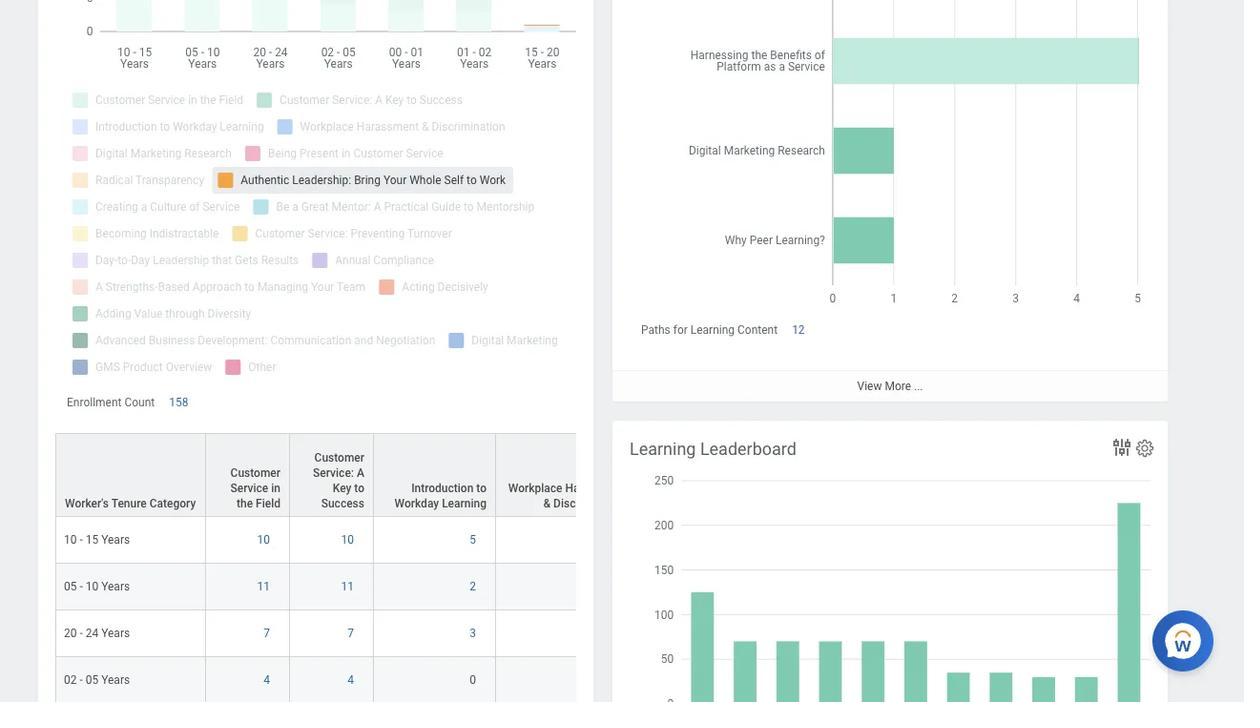 Task type: vqa. For each thing, say whether or not it's contained in the screenshot.
Continue
no



Task type: describe. For each thing, give the bounding box(es) containing it.
2 10 button from the left
[[341, 533, 357, 548]]

enrollment
[[67, 396, 122, 409]]

introduction to workday learning button
[[374, 434, 495, 516]]

3 button
[[470, 626, 479, 642]]

to inside customer service: a key to success
[[354, 482, 365, 495]]

2 11 button from the left
[[341, 579, 357, 595]]

10 - 15 years element
[[64, 530, 130, 547]]

service:
[[313, 467, 354, 480]]

worker's tenure category
[[65, 497, 196, 511]]

7 for 1st 7 'button' from left
[[264, 627, 270, 641]]

years for 02 - 05 years
[[101, 674, 130, 687]]

4 for 1st '4' button from right
[[348, 674, 354, 687]]

20
[[64, 627, 77, 641]]

key
[[333, 482, 351, 495]]

158 button
[[169, 395, 191, 410]]

10 - 15 years
[[64, 534, 130, 547]]

customer service: a key to success button
[[290, 434, 373, 516]]

category
[[150, 497, 196, 511]]

customer for service
[[230, 467, 281, 480]]

workday
[[395, 497, 439, 511]]

1 11 button from the left
[[257, 579, 273, 595]]

workplace harassment & discrimination image for 2
[[504, 579, 629, 595]]

workplace
[[508, 482, 563, 495]]

10 down "success"
[[341, 534, 354, 547]]

2
[[470, 580, 476, 594]]

20 - 24 years
[[64, 627, 130, 641]]

worker's
[[65, 497, 109, 511]]

workplace harassment & discrimination
[[508, 482, 628, 511]]

worker's tenure category column header
[[55, 433, 206, 518]]

24
[[86, 627, 98, 641]]

count
[[124, 396, 155, 409]]

workplace harassment & discrimination button
[[496, 434, 636, 516]]

row containing 10 - 15 years
[[55, 517, 1244, 564]]

worker's tenure category button
[[56, 434, 205, 516]]

view
[[857, 380, 882, 393]]

05 - 10 years
[[64, 580, 130, 594]]

learning leaderboard
[[630, 439, 797, 459]]

- for 20
[[80, 627, 83, 641]]

1 horizontal spatial 05
[[86, 674, 98, 687]]

most used content in learning path element
[[613, 0, 1168, 402]]

- for 10
[[80, 534, 83, 547]]

configure learning leaderboard image
[[1135, 438, 1156, 459]]

row containing 20 - 24 years
[[55, 611, 1244, 658]]

2 7 button from the left
[[348, 626, 357, 642]]

learning inside the 'introduction to workday learning'
[[442, 497, 487, 511]]

0 horizontal spatial 05
[[64, 580, 77, 594]]

customer for service:
[[314, 452, 365, 465]]

success
[[321, 497, 365, 511]]

workplace harassment & discrimination image for 3
[[504, 626, 629, 642]]

in
[[271, 482, 281, 495]]

1 7 button from the left
[[264, 626, 273, 642]]

12
[[792, 324, 805, 337]]

content
[[738, 324, 778, 337]]

1 4 button from the left
[[264, 673, 273, 688]]

3
[[470, 627, 476, 641]]

the
[[237, 497, 253, 511]]

introduction to workday learning
[[395, 482, 487, 511]]



Task type: locate. For each thing, give the bounding box(es) containing it.
0 horizontal spatial 11
[[257, 580, 270, 594]]

row containing 05 - 10 years
[[55, 564, 1244, 611]]

05 right the 02 at the bottom left of page
[[86, 674, 98, 687]]

2 7 from the left
[[348, 627, 354, 641]]

learning leaderboard element
[[613, 421, 1168, 702]]

field
[[256, 497, 281, 511]]

- inside 05 - 10 years element
[[80, 580, 83, 594]]

10 up 20 - 24 years element
[[86, 580, 98, 594]]

to right introduction
[[476, 482, 487, 495]]

10 left 15
[[64, 534, 77, 547]]

4 years from the top
[[101, 674, 130, 687]]

1 4 from the left
[[264, 674, 270, 687]]

0 button
[[470, 673, 479, 688]]

3 row from the top
[[55, 564, 1244, 611]]

1 vertical spatial learning
[[630, 439, 696, 459]]

customer up service: on the bottom of the page
[[314, 452, 365, 465]]

0 horizontal spatial 10 button
[[257, 533, 273, 548]]

view more ... link
[[613, 370, 1168, 402]]

1 11 from the left
[[257, 580, 270, 594]]

learning left leaderboard
[[630, 439, 696, 459]]

customer up service
[[230, 467, 281, 480]]

11 button down "success"
[[341, 579, 357, 595]]

row
[[55, 433, 1244, 518], [55, 517, 1244, 564], [55, 564, 1244, 611], [55, 611, 1244, 658], [55, 658, 1244, 702]]

1 vertical spatial customer
[[230, 467, 281, 480]]

0 horizontal spatial customer
[[230, 467, 281, 480]]

- for 05
[[80, 580, 83, 594]]

2 button
[[470, 579, 479, 595]]

- inside 02 - 05 years element
[[80, 674, 83, 687]]

0 horizontal spatial 4 button
[[264, 673, 273, 688]]

3 - from the top
[[80, 627, 83, 641]]

2 11 from the left
[[341, 580, 354, 594]]

view more ...
[[857, 380, 923, 393]]

workplace harassment & discrimination image for 5
[[504, 533, 629, 548]]

12 button
[[792, 323, 808, 338]]

years for 20 - 24 years
[[101, 627, 130, 641]]

learning down introduction
[[442, 497, 487, 511]]

02 - 05 years
[[64, 674, 130, 687]]

enrollment count
[[67, 396, 155, 409]]

...
[[914, 380, 923, 393]]

2 years from the top
[[101, 580, 130, 594]]

11 button down field
[[257, 579, 273, 595]]

0 horizontal spatial 7 button
[[264, 626, 273, 642]]

2 row from the top
[[55, 517, 1244, 564]]

05
[[64, 580, 77, 594], [86, 674, 98, 687]]

1 horizontal spatial 4 button
[[348, 673, 357, 688]]

to
[[354, 482, 365, 495], [476, 482, 487, 495]]

11
[[257, 580, 270, 594], [341, 580, 354, 594]]

to down a on the left of page
[[354, 482, 365, 495]]

1 horizontal spatial 10 button
[[341, 533, 357, 548]]

2 workplace harassment & discrimination image from the top
[[504, 579, 629, 595]]

15
[[86, 534, 98, 547]]

learning right for
[[691, 324, 735, 337]]

customer service in the field
[[230, 467, 281, 511]]

years right 24
[[101, 627, 130, 641]]

learning
[[691, 324, 735, 337], [630, 439, 696, 459], [442, 497, 487, 511]]

1 10 button from the left
[[257, 533, 273, 548]]

harassment
[[565, 482, 628, 495]]

0 vertical spatial learning
[[691, 324, 735, 337]]

10 button down field
[[257, 533, 273, 548]]

customer service: a key to success column header
[[290, 433, 374, 518]]

1 horizontal spatial customer
[[314, 452, 365, 465]]

customer service in the field column header
[[206, 433, 290, 518]]

11 button
[[257, 579, 273, 595], [341, 579, 357, 595]]

5
[[470, 534, 476, 547]]

- left 15
[[80, 534, 83, 547]]

2 4 button from the left
[[348, 673, 357, 688]]

0 horizontal spatial 7
[[264, 627, 270, 641]]

workplace harassment & discrimination image for 0
[[504, 673, 629, 688]]

158
[[169, 396, 188, 409]]

2 4 from the left
[[348, 674, 354, 687]]

customer service: a key to success
[[313, 452, 365, 511]]

7 for 2nd 7 'button' from left
[[348, 627, 354, 641]]

10 button down "success"
[[341, 533, 357, 548]]

customer service in the field button
[[206, 434, 289, 516]]

4 for second '4' button from right
[[264, 674, 270, 687]]

introduction
[[411, 482, 474, 495]]

1 horizontal spatial 11
[[341, 580, 354, 594]]

&
[[543, 497, 551, 511]]

1 row from the top
[[55, 433, 1244, 518]]

1 workplace harassment & discrimination image from the top
[[504, 533, 629, 548]]

service
[[230, 482, 268, 495]]

1 horizontal spatial to
[[476, 482, 487, 495]]

- inside 20 - 24 years element
[[80, 627, 83, 641]]

4 workplace harassment & discrimination image from the top
[[504, 673, 629, 688]]

3 years from the top
[[101, 627, 130, 641]]

years right 15
[[101, 534, 130, 547]]

4 - from the top
[[80, 674, 83, 687]]

11 down "success"
[[341, 580, 354, 594]]

05 - 10 years element
[[64, 577, 130, 594]]

- up 20 - 24 years element
[[80, 580, 83, 594]]

3 workplace harassment & discrimination image from the top
[[504, 626, 629, 642]]

more
[[885, 380, 911, 393]]

introduction to workday learning column header
[[374, 433, 496, 518]]

tenure
[[111, 497, 147, 511]]

4 row from the top
[[55, 611, 1244, 658]]

0
[[470, 674, 476, 687]]

5 button
[[470, 533, 479, 548]]

2 vertical spatial learning
[[442, 497, 487, 511]]

- right 20
[[80, 627, 83, 641]]

02
[[64, 674, 77, 687]]

1 horizontal spatial 11 button
[[341, 579, 357, 595]]

1 vertical spatial 05
[[86, 674, 98, 687]]

1 - from the top
[[80, 534, 83, 547]]

discrimination
[[554, 497, 628, 511]]

customer inside customer service: a key to success
[[314, 452, 365, 465]]

2 to from the left
[[476, 482, 487, 495]]

20 - 24 years element
[[64, 623, 130, 641]]

2 - from the top
[[80, 580, 83, 594]]

customer
[[314, 452, 365, 465], [230, 467, 281, 480]]

customer inside customer service in the field popup button
[[230, 467, 281, 480]]

7
[[264, 627, 270, 641], [348, 627, 354, 641]]

1 to from the left
[[354, 482, 365, 495]]

11 down field
[[257, 580, 270, 594]]

paths for learning content
[[641, 324, 778, 337]]

5 row from the top
[[55, 658, 1244, 702]]

years
[[101, 534, 130, 547], [101, 580, 130, 594], [101, 627, 130, 641], [101, 674, 130, 687]]

02 - 05 years element
[[64, 670, 130, 687]]

years for 10 - 15 years
[[101, 534, 130, 547]]

1 horizontal spatial 4
[[348, 674, 354, 687]]

0 horizontal spatial 11 button
[[257, 579, 273, 595]]

0 vertical spatial customer
[[314, 452, 365, 465]]

to inside the 'introduction to workday learning'
[[476, 482, 487, 495]]

4 button
[[264, 673, 273, 688], [348, 673, 357, 688]]

years right the 02 at the bottom left of page
[[101, 674, 130, 687]]

workplace harassment & discrimination image
[[504, 533, 629, 548], [504, 579, 629, 595], [504, 626, 629, 642], [504, 673, 629, 688]]

7 button
[[264, 626, 273, 642], [348, 626, 357, 642]]

a
[[357, 467, 365, 480]]

row containing customer service: a key to success
[[55, 433, 1244, 518]]

- inside 10 - 15 years element
[[80, 534, 83, 547]]

paths
[[641, 324, 671, 337]]

10 down field
[[257, 534, 270, 547]]

- for 02
[[80, 674, 83, 687]]

0 horizontal spatial to
[[354, 482, 365, 495]]

10 button
[[257, 533, 273, 548], [341, 533, 357, 548]]

0 horizontal spatial 4
[[264, 674, 270, 687]]

years up 20 - 24 years element
[[101, 580, 130, 594]]

4
[[264, 674, 270, 687], [348, 674, 354, 687]]

for
[[673, 324, 688, 337]]

configure and view chart data image
[[1111, 436, 1134, 459]]

1 7 from the left
[[264, 627, 270, 641]]

1 years from the top
[[101, 534, 130, 547]]

row containing 02 - 05 years
[[55, 658, 1244, 702]]

0 vertical spatial 05
[[64, 580, 77, 594]]

-
[[80, 534, 83, 547], [80, 580, 83, 594], [80, 627, 83, 641], [80, 674, 83, 687]]

years for 05 - 10 years
[[101, 580, 130, 594]]

leaderboard
[[700, 439, 797, 459]]

1 horizontal spatial 7 button
[[348, 626, 357, 642]]

- right the 02 at the bottom left of page
[[80, 674, 83, 687]]

10
[[64, 534, 77, 547], [257, 534, 270, 547], [341, 534, 354, 547], [86, 580, 98, 594]]

1 horizontal spatial 7
[[348, 627, 354, 641]]

05 up 20
[[64, 580, 77, 594]]



